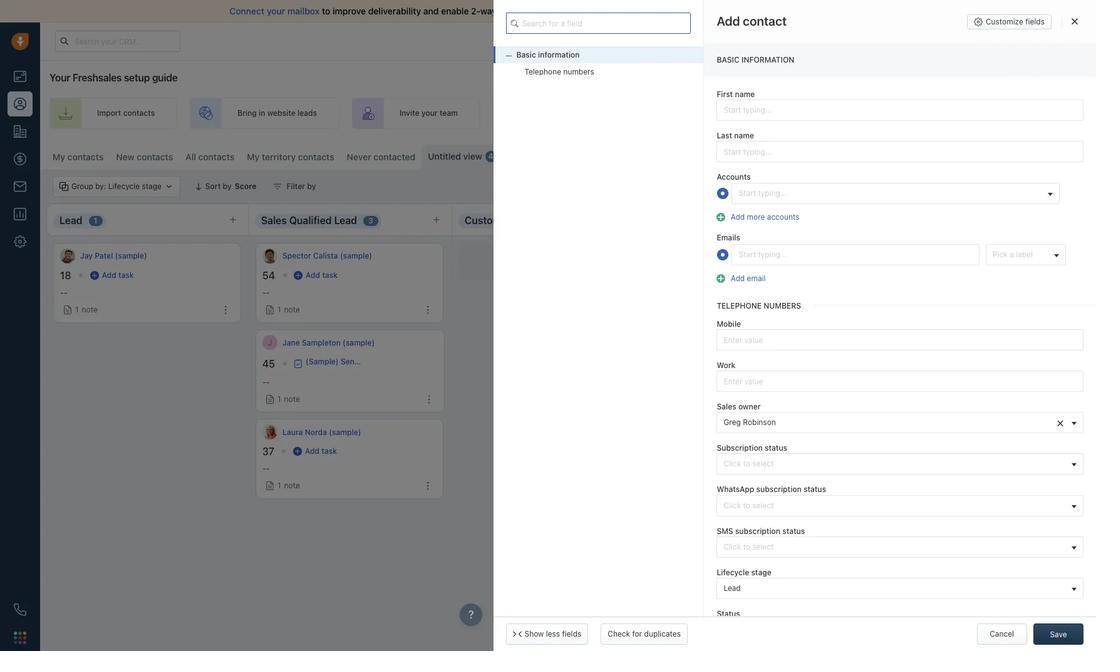 Task type: describe. For each thing, give the bounding box(es) containing it.
jay
[[80, 251, 93, 261]]

contact
[[743, 14, 787, 28]]

add more accounts button
[[717, 211, 803, 223]]

start
[[811, 6, 831, 16]]

0 vertical spatial import
[[619, 6, 646, 16]]

customer
[[465, 215, 511, 226]]

filter by
[[287, 182, 316, 191]]

add left deal
[[1054, 109, 1068, 118]]

add email link
[[728, 274, 766, 283]]

none search field inside dialog
[[506, 13, 691, 34]]

you
[[737, 6, 752, 16]]

contact
[[1056, 150, 1084, 160]]

accounts
[[717, 172, 751, 182]]

1 vertical spatial numbers
[[764, 301, 801, 311]]

connect your mailbox to improve deliverability and enable 2-way sync of email conversations. import all your sales data so you don't have to start from scratch.
[[229, 6, 888, 16]]

all
[[185, 152, 196, 162]]

connect your mailbox link
[[229, 6, 322, 16]]

contacts for import contacts
[[123, 109, 155, 118]]

customize fields
[[986, 17, 1045, 26]]

1 horizontal spatial basic
[[717, 55, 740, 64]]

1 for 45
[[277, 395, 281, 404]]

add task for 54
[[306, 271, 338, 280]]

laura norda (sample) link
[[282, 427, 361, 438]]

a
[[1010, 250, 1014, 259]]

contacts for my contacts
[[67, 152, 104, 162]]

18
[[60, 270, 71, 281]]

s image
[[262, 249, 277, 264]]

new contacts
[[116, 152, 173, 162]]

j image
[[60, 249, 75, 264]]

create sales sequence link
[[666, 98, 818, 129]]

spector calista (sample)
[[282, 251, 372, 261]]

create sales sequence
[[714, 109, 796, 118]]

all
[[649, 6, 658, 16]]

jay patel (sample) link
[[80, 251, 147, 262]]

1 vertical spatial in
[[259, 109, 265, 118]]

name for last name
[[734, 131, 754, 140]]

jane
[[282, 338, 300, 347]]

leads
[[297, 109, 317, 118]]

phone image
[[14, 604, 26, 616]]

your for team
[[421, 109, 438, 118]]

0 vertical spatial telephone
[[525, 67, 561, 76]]

my territory contacts
[[247, 152, 334, 162]]

greg
[[724, 418, 741, 427]]

days
[[820, 37, 836, 45]]

all contacts
[[185, 152, 234, 162]]

untitled view link
[[428, 150, 482, 163]]

container_wx8msf4aqz5i3rn1 image for 45
[[294, 359, 303, 368]]

sampleton
[[302, 338, 341, 347]]

save
[[1050, 630, 1067, 639]]

import contacts
[[97, 109, 155, 118]]

lifecycle stage
[[717, 568, 771, 577]]

information inside "link"
[[538, 50, 580, 60]]

whatsapp subscription status
[[717, 485, 826, 494]]

22
[[810, 37, 818, 45]]

to left start
[[801, 6, 809, 16]]

start typing... button
[[732, 183, 1060, 204]]

setup
[[124, 72, 150, 83]]

never
[[347, 152, 371, 162]]

0 vertical spatial in
[[802, 37, 808, 45]]

container_wx8msf4aqz5i3rn1 image for 18
[[90, 271, 99, 280]]

2-
[[471, 6, 480, 16]]

more
[[747, 213, 765, 222]]

click to select button for sms subscription status
[[717, 537, 1084, 558]]

scratch.
[[855, 6, 888, 16]]

import contacts link
[[49, 98, 177, 129]]

to for whatsapp subscription status
[[743, 501, 750, 510]]

guide
[[152, 72, 178, 83]]

your for mailbox
[[267, 6, 285, 16]]

cancel button
[[977, 624, 1027, 645]]

j
[[268, 338, 272, 347]]

Search for a field text field
[[506, 13, 691, 34]]

1 note for 45
[[277, 395, 300, 404]]

select for subscription
[[752, 459, 774, 469]]

1 horizontal spatial information
[[742, 55, 794, 64]]

click for subscription
[[724, 459, 741, 469]]

freshsales
[[73, 72, 122, 83]]

search image
[[511, 18, 523, 29]]

deal
[[1071, 109, 1086, 118]]

lead button
[[717, 578, 1084, 599]]

task down laura norda (sample) link at the left of the page
[[321, 447, 337, 456]]

ends
[[784, 37, 800, 45]]

Search your CRM... text field
[[55, 31, 180, 52]]

customize fields button
[[967, 14, 1052, 29]]

0 vertical spatial status
[[765, 444, 787, 453]]

data
[[705, 6, 723, 16]]

add down 'jay patel (sample)' link
[[102, 271, 116, 280]]

click to select for whatsapp
[[724, 501, 774, 510]]

customize
[[986, 17, 1023, 26]]

add down norda at the bottom left
[[305, 447, 319, 456]]

jane sampleton (sample) link
[[282, 337, 375, 348]]

filter
[[287, 182, 305, 191]]

to right mailbox
[[322, 6, 330, 16]]

filter by button
[[265, 176, 324, 197]]

check
[[608, 629, 630, 639]]

-- for 37
[[262, 464, 270, 474]]

don't
[[755, 6, 776, 16]]

your for your trial ends in 22 days
[[753, 37, 768, 45]]

status for whatsapp subscription status
[[804, 485, 826, 494]]

my for my contacts
[[53, 152, 65, 162]]

save button
[[1033, 624, 1084, 645]]

greg robinson
[[724, 418, 776, 427]]

2 horizontal spatial your
[[660, 6, 679, 16]]

view
[[463, 151, 482, 162]]

note for 45
[[284, 395, 300, 404]]

new
[[116, 152, 135, 162]]

name for first name
[[735, 89, 755, 99]]

basic information inside "link"
[[516, 50, 580, 60]]

add contact
[[1039, 150, 1084, 160]]

deliverability
[[368, 6, 421, 16]]

add down emails
[[731, 274, 745, 283]]

pick
[[993, 250, 1008, 259]]

contacted
[[374, 152, 415, 162]]

explore plans
[[859, 36, 908, 45]]

telephone numbers link
[[493, 63, 704, 80]]

select for whatsapp
[[752, 501, 774, 510]]

from
[[833, 6, 852, 16]]

subscription
[[717, 444, 763, 453]]

Start typing... email field
[[732, 244, 980, 265]]

whatsapp
[[717, 485, 754, 494]]

basic inside "link"
[[516, 50, 536, 60]]

jay patel (sample)
[[80, 251, 147, 261]]

basic information button
[[506, 50, 580, 60]]

Last name text field
[[717, 141, 1084, 162]]

bring
[[237, 109, 257, 118]]

stage
[[751, 568, 771, 577]]

show
[[525, 629, 544, 639]]

1 horizontal spatial basic information
[[717, 55, 794, 64]]



Task type: locate. For each thing, give the bounding box(es) containing it.
last name
[[717, 131, 754, 140]]

1 horizontal spatial your
[[753, 37, 768, 45]]

1 horizontal spatial numbers
[[764, 301, 801, 311]]

by
[[307, 182, 316, 191]]

1 down l image
[[277, 481, 281, 491]]

0 horizontal spatial your
[[267, 6, 285, 16]]

1 click from the top
[[724, 459, 741, 469]]

information down the trial
[[742, 55, 794, 64]]

your freshsales setup guide
[[49, 72, 178, 83]]

sales qualified lead
[[261, 215, 357, 226]]

2 click to select button from the top
[[717, 495, 1084, 516]]

note for 37
[[284, 481, 300, 491]]

1 vertical spatial sales
[[740, 109, 758, 118]]

2 click from the top
[[724, 501, 741, 510]]

0 horizontal spatial in
[[259, 109, 265, 118]]

1 note for 37
[[277, 481, 300, 491]]

1 note for 54
[[277, 305, 300, 315]]

(sample) right calista at the top of the page
[[340, 251, 372, 261]]

in right bring
[[259, 109, 265, 118]]

contacts for new contacts
[[137, 152, 173, 162]]

add contact button
[[1022, 145, 1090, 166]]

untitled view 4
[[428, 151, 493, 162]]

robinson
[[743, 418, 776, 427]]

0 horizontal spatial fields
[[562, 629, 581, 639]]

in left 22
[[802, 37, 808, 45]]

label
[[1016, 250, 1033, 259]]

add task for 37
[[305, 447, 337, 456]]

1 vertical spatial click to select button
[[717, 495, 1084, 516]]

add left the more
[[731, 213, 745, 222]]

3
[[368, 216, 373, 225]]

sms subscription status
[[717, 526, 805, 536]]

container_wx8msf4aqz5i3rn1 image down jay
[[90, 271, 99, 280]]

dialog
[[493, 0, 1096, 651]]

1 note up jane
[[277, 305, 300, 315]]

sales down first name on the top right
[[740, 109, 758, 118]]

lead inside 'button'
[[724, 584, 741, 593]]

numbers down add email
[[764, 301, 801, 311]]

contacts for all contacts
[[198, 152, 234, 162]]

-- for 45
[[262, 378, 270, 387]]

select for sms
[[752, 542, 774, 552]]

0 horizontal spatial sales
[[261, 215, 287, 226]]

contacts up by
[[298, 152, 334, 162]]

add down calista at the top of the page
[[306, 271, 320, 280]]

1 vertical spatial click
[[724, 501, 741, 510]]

1 my from the left
[[53, 152, 65, 162]]

0 horizontal spatial basic
[[516, 50, 536, 60]]

basic information down the trial
[[717, 55, 794, 64]]

Work text field
[[717, 371, 1084, 392]]

telephone numbers
[[525, 67, 594, 76], [717, 301, 801, 311]]

-- for 54
[[262, 288, 270, 298]]

lifecycle
[[717, 568, 749, 577]]

first
[[717, 89, 733, 99]]

note down laura
[[284, 481, 300, 491]]

1 note up laura
[[277, 395, 300, 404]]

1 vertical spatial click to select
[[724, 501, 774, 510]]

container_wx8msf4aqz5i3rn1 image down laura
[[293, 447, 302, 456]]

1 note down jay
[[75, 305, 98, 315]]

sales inside dialog
[[717, 402, 736, 412]]

status
[[765, 444, 787, 453], [804, 485, 826, 494], [782, 526, 805, 536]]

norda
[[305, 428, 327, 437]]

your left freshsales
[[49, 72, 70, 83]]

invite
[[400, 109, 419, 118]]

work
[[717, 361, 736, 370]]

(sample) right norda at the bottom left
[[329, 428, 361, 437]]

check for duplicates
[[608, 629, 681, 639]]

status
[[717, 609, 740, 619]]

First name text field
[[717, 100, 1084, 121]]

sales for sales owner
[[717, 402, 736, 412]]

-- down 18
[[60, 288, 67, 298]]

0 horizontal spatial basic information
[[516, 50, 580, 60]]

1 horizontal spatial import
[[619, 6, 646, 16]]

1 vertical spatial name
[[734, 131, 754, 140]]

1 note down laura
[[277, 481, 300, 491]]

freshworks switcher image
[[14, 632, 26, 644]]

note down jay
[[82, 305, 98, 315]]

0 vertical spatial select
[[752, 459, 774, 469]]

lead left "3"
[[334, 215, 357, 226]]

basic up first on the top right
[[717, 55, 740, 64]]

click down sms
[[724, 542, 741, 552]]

2 my from the left
[[247, 152, 259, 162]]

0 vertical spatial click
[[724, 459, 741, 469]]

1 for 18
[[75, 305, 79, 315]]

add task down laura norda (sample) link at the left of the page
[[305, 447, 337, 456]]

laura
[[282, 428, 303, 437]]

last
[[717, 131, 732, 140]]

typing...
[[758, 189, 787, 198]]

1 vertical spatial your
[[49, 72, 70, 83]]

0 horizontal spatial numbers
[[563, 67, 594, 76]]

None search field
[[506, 13, 691, 34]]

name right first on the top right
[[735, 89, 755, 99]]

add deal
[[1054, 109, 1086, 118]]

3 click to select from the top
[[724, 542, 774, 552]]

connect
[[229, 6, 264, 16]]

click to select down 'sms subscription status'
[[724, 542, 774, 552]]

1 note
[[75, 305, 98, 315], [277, 305, 300, 315], [277, 395, 300, 404], [277, 481, 300, 491]]

your right all
[[660, 6, 679, 16]]

import down 'your freshsales setup guide'
[[97, 109, 121, 118]]

duplicates
[[644, 629, 681, 639]]

container_wx8msf4aqz5i3rn1 image left filter
[[273, 182, 282, 191]]

invite your team
[[400, 109, 458, 118]]

phone element
[[8, 598, 33, 623]]

import
[[619, 6, 646, 16], [97, 109, 121, 118]]

start
[[739, 189, 756, 198]]

note up laura
[[284, 395, 300, 404]]

emails
[[717, 233, 740, 243]]

sequence
[[761, 109, 796, 118]]

container_wx8msf4aqz5i3rn1 image down jane
[[294, 359, 303, 368]]

task for sales qualified lead
[[322, 271, 338, 280]]

1 vertical spatial sales
[[717, 402, 736, 412]]

telephone numbers down basic information 'dropdown button'
[[525, 67, 594, 76]]

lead down lifecycle
[[724, 584, 741, 593]]

1 click to select from the top
[[724, 459, 774, 469]]

invite your team link
[[352, 98, 480, 129]]

click for whatsapp
[[724, 501, 741, 510]]

import left all
[[619, 6, 646, 16]]

sales for sales qualified lead
[[261, 215, 287, 226]]

3 select from the top
[[752, 542, 774, 552]]

basic
[[516, 50, 536, 60], [717, 55, 740, 64]]

subscription right whatsapp at right bottom
[[756, 485, 802, 494]]

to down whatsapp at right bottom
[[743, 501, 750, 510]]

container_wx8msf4aqz5i3rn1 image for 37
[[293, 447, 302, 456]]

subscription for sms
[[735, 526, 780, 536]]

for
[[632, 629, 642, 639]]

fields right customize
[[1025, 17, 1045, 26]]

in
[[802, 37, 808, 45], [259, 109, 265, 118]]

patel
[[95, 251, 113, 261]]

name right last
[[734, 131, 754, 140]]

task for lead
[[118, 271, 134, 280]]

bring in website leads link
[[190, 98, 339, 129]]

1 horizontal spatial my
[[247, 152, 259, 162]]

dialog containing add contact
[[493, 0, 1096, 651]]

2 horizontal spatial lead
[[724, 584, 741, 593]]

select down subscription status
[[752, 459, 774, 469]]

basic information down search icon
[[516, 50, 580, 60]]

your left mailbox
[[267, 6, 285, 16]]

0 horizontal spatial lead
[[60, 215, 82, 226]]

my contacts
[[53, 152, 104, 162]]

1 down s image
[[277, 305, 281, 315]]

0 horizontal spatial sales
[[681, 6, 702, 16]]

2 vertical spatial click to select
[[724, 542, 774, 552]]

container_wx8msf4aqz5i3rn1 image inside filter by button
[[273, 182, 282, 191]]

show less fields
[[525, 629, 581, 639]]

click to select button for whatsapp subscription status
[[717, 495, 1084, 516]]

click to select button
[[717, 454, 1084, 475], [717, 495, 1084, 516], [717, 537, 1084, 558]]

sms
[[717, 526, 733, 536]]

cancel
[[990, 629, 1014, 639]]

2 vertical spatial select
[[752, 542, 774, 552]]

subscription for whatsapp
[[756, 485, 802, 494]]

0 horizontal spatial information
[[538, 50, 580, 60]]

select down 'sms subscription status'
[[752, 542, 774, 552]]

qualified
[[289, 215, 332, 226]]

to for sms subscription status
[[743, 542, 750, 552]]

1 note for 18
[[75, 305, 98, 315]]

2 select from the top
[[752, 501, 774, 510]]

(sample) for 18
[[115, 251, 147, 261]]

1 down j image
[[75, 305, 79, 315]]

0 vertical spatial sales
[[261, 215, 287, 226]]

-- for 18
[[60, 288, 67, 298]]

information up telephone numbers link
[[538, 50, 580, 60]]

note
[[82, 305, 98, 315], [284, 305, 300, 315], [284, 395, 300, 404], [284, 481, 300, 491]]

contacts right new
[[137, 152, 173, 162]]

1 for 37
[[277, 481, 281, 491]]

to down subscription status
[[743, 459, 750, 469]]

0 vertical spatial click to select
[[724, 459, 774, 469]]

check for duplicates button
[[601, 624, 688, 645]]

less
[[546, 629, 560, 639]]

have
[[779, 6, 798, 16]]

basic information
[[516, 50, 580, 60], [717, 55, 794, 64]]

contacts left new
[[67, 152, 104, 162]]

fields right less
[[562, 629, 581, 639]]

1 horizontal spatial your
[[421, 109, 438, 118]]

1 vertical spatial fields
[[562, 629, 581, 639]]

close image
[[1072, 18, 1078, 25]]

of
[[521, 6, 529, 16]]

0 vertical spatial email
[[531, 6, 554, 16]]

my for my territory contacts
[[247, 152, 259, 162]]

Mobile text field
[[717, 329, 1084, 351]]

1 vertical spatial email
[[747, 274, 766, 283]]

to for subscription status
[[743, 459, 750, 469]]

click down "subscription"
[[724, 459, 741, 469]]

task down spector calista (sample) link
[[322, 271, 338, 280]]

add task down calista at the top of the page
[[306, 271, 338, 280]]

basic down search icon
[[516, 50, 536, 60]]

explore
[[859, 36, 887, 45]]

to down 'sms subscription status'
[[743, 542, 750, 552]]

1 for 54
[[277, 305, 281, 315]]

l image
[[262, 425, 277, 440]]

add task
[[102, 271, 134, 280], [306, 271, 338, 280], [305, 447, 337, 456]]

your left the trial
[[753, 37, 768, 45]]

click for sms
[[724, 542, 741, 552]]

(sample) for 54
[[340, 251, 372, 261]]

contacts down the 'setup'
[[123, 109, 155, 118]]

1 horizontal spatial telephone
[[717, 301, 762, 311]]

note up jane
[[284, 305, 300, 315]]

add more accounts link
[[728, 213, 799, 222]]

-- down 54
[[262, 288, 270, 298]]

click to select for subscription
[[724, 459, 774, 469]]

1
[[94, 216, 97, 225], [75, 305, 79, 315], [277, 305, 281, 315], [277, 395, 281, 404], [277, 481, 281, 491]]

click to select down subscription status
[[724, 459, 774, 469]]

container_wx8msf4aqz5i3rn1 image
[[273, 182, 282, 191], [90, 271, 99, 280], [294, 271, 303, 280], [294, 359, 303, 368], [293, 447, 302, 456]]

1 horizontal spatial email
[[747, 274, 766, 283]]

subscription status
[[717, 444, 787, 453]]

3 click from the top
[[724, 542, 741, 552]]

2 vertical spatial click to select button
[[717, 537, 1084, 558]]

telephone down basic information 'dropdown button'
[[525, 67, 561, 76]]

1 select from the top
[[752, 459, 774, 469]]

1 up patel on the left top of the page
[[94, 216, 97, 225]]

1 horizontal spatial telephone numbers
[[717, 301, 801, 311]]

1 vertical spatial telephone
[[717, 301, 762, 311]]

1 horizontal spatial sales
[[740, 109, 758, 118]]

1 horizontal spatial in
[[802, 37, 808, 45]]

container_wx8msf4aqz5i3rn1 image down spector
[[294, 271, 303, 280]]

status for sms subscription status
[[782, 526, 805, 536]]

1 click to select button from the top
[[717, 454, 1084, 475]]

and
[[423, 6, 439, 16]]

note for 18
[[82, 305, 98, 315]]

0 vertical spatial telephone numbers
[[525, 67, 594, 76]]

2 vertical spatial click
[[724, 542, 741, 552]]

contacts
[[123, 109, 155, 118], [67, 152, 104, 162], [137, 152, 173, 162], [198, 152, 234, 162], [298, 152, 334, 162]]

-- down 45
[[262, 378, 270, 387]]

0 vertical spatial click to select button
[[717, 454, 1084, 475]]

0 horizontal spatial import
[[97, 109, 121, 118]]

(sample) for 37
[[329, 428, 361, 437]]

1 up l image
[[277, 395, 281, 404]]

conversations.
[[556, 6, 616, 16]]

container_wx8msf4aqz5i3rn1 image for 54
[[294, 271, 303, 280]]

add task down 'jay patel (sample)' link
[[102, 271, 134, 280]]

way
[[480, 6, 497, 16]]

pick a label
[[993, 250, 1033, 259]]

select down the "whatsapp subscription status"
[[752, 501, 774, 510]]

note for 54
[[284, 305, 300, 315]]

1 vertical spatial import
[[97, 109, 121, 118]]

your for your freshsales setup guide
[[49, 72, 70, 83]]

sales owner
[[717, 402, 761, 412]]

contacts right all at top left
[[198, 152, 234, 162]]

1 horizontal spatial sales
[[717, 402, 736, 412]]

0 horizontal spatial telephone
[[525, 67, 561, 76]]

improve
[[333, 6, 366, 16]]

1 vertical spatial status
[[804, 485, 826, 494]]

2 click to select from the top
[[724, 501, 774, 510]]

sales up s image
[[261, 215, 287, 226]]

mailbox
[[288, 6, 320, 16]]

(sample) right patel on the left top of the page
[[115, 251, 147, 261]]

1 vertical spatial telephone numbers
[[717, 301, 801, 311]]

sales left data
[[681, 6, 702, 16]]

0 vertical spatial sales
[[681, 6, 702, 16]]

0 horizontal spatial my
[[53, 152, 65, 162]]

click down whatsapp at right bottom
[[724, 501, 741, 510]]

owner
[[738, 402, 761, 412]]

task down 'jay patel (sample)' link
[[118, 271, 134, 280]]

click to select down whatsapp at right bottom
[[724, 501, 774, 510]]

pick a label button
[[986, 244, 1066, 265]]

numbers down basic information "link"
[[563, 67, 594, 76]]

1 vertical spatial subscription
[[735, 526, 780, 536]]

-- down 37
[[262, 464, 270, 474]]

subscription right sms
[[735, 526, 780, 536]]

2 vertical spatial status
[[782, 526, 805, 536]]

import all your sales data link
[[619, 6, 725, 16]]

telephone
[[525, 67, 561, 76], [717, 301, 762, 311]]

task
[[118, 271, 134, 280], [322, 271, 338, 280], [321, 447, 337, 456]]

telephone numbers down add email
[[717, 301, 801, 311]]

your
[[267, 6, 285, 16], [660, 6, 679, 16], [421, 109, 438, 118]]

0 vertical spatial name
[[735, 89, 755, 99]]

0 horizontal spatial your
[[49, 72, 70, 83]]

3 click to select button from the top
[[717, 537, 1084, 558]]

1 horizontal spatial lead
[[334, 215, 357, 226]]

0 vertical spatial your
[[753, 37, 768, 45]]

1 vertical spatial select
[[752, 501, 774, 510]]

add contact
[[717, 14, 787, 28]]

email image
[[972, 36, 981, 47]]

0 vertical spatial fields
[[1025, 17, 1045, 26]]

your left team
[[421, 109, 438, 118]]

0 vertical spatial numbers
[[563, 67, 594, 76]]

lead up j image
[[60, 215, 82, 226]]

0 horizontal spatial telephone numbers
[[525, 67, 594, 76]]

fields
[[1025, 17, 1045, 26], [562, 629, 581, 639]]

54
[[262, 270, 275, 281]]

click to select button for subscription status
[[717, 454, 1084, 475]]

0 horizontal spatial email
[[531, 6, 554, 16]]

sales
[[681, 6, 702, 16], [740, 109, 758, 118]]

(sample) for 45
[[343, 338, 375, 347]]

click to select for sms
[[724, 542, 774, 552]]

(sample) right sampleton at the left of the page
[[343, 338, 375, 347]]

telephone up mobile
[[717, 301, 762, 311]]

add left the contact
[[1039, 150, 1054, 160]]

sales up greg
[[717, 402, 736, 412]]

0 vertical spatial subscription
[[756, 485, 802, 494]]

add task for 18
[[102, 271, 134, 280]]

1 horizontal spatial fields
[[1025, 17, 1045, 26]]

email inside button
[[747, 274, 766, 283]]



Task type: vqa. For each thing, say whether or not it's contained in the screenshot.
the Add in Add More Accounts 'button'
yes



